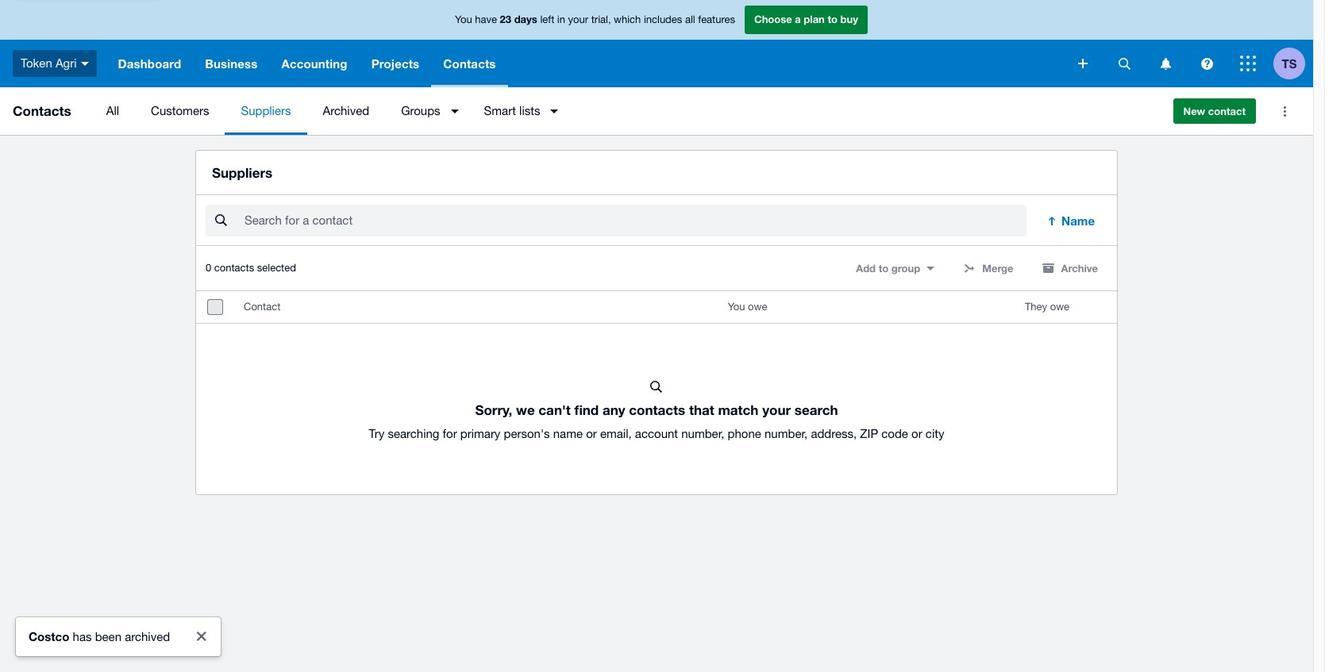 Task type: vqa. For each thing, say whether or not it's contained in the screenshot.
Manage
no



Task type: locate. For each thing, give the bounding box(es) containing it.
menu
[[90, 87, 1161, 135]]

0 vertical spatial suppliers
[[241, 104, 291, 118]]

you
[[455, 14, 472, 26], [728, 301, 745, 313]]

or
[[586, 428, 597, 441], [912, 428, 923, 441]]

has
[[73, 631, 92, 644]]

you inside you have 23 days left in your trial, which includes all features
[[455, 14, 472, 26]]

groups
[[401, 104, 441, 118]]

1 vertical spatial contacts
[[13, 102, 71, 119]]

contacts down have
[[443, 56, 496, 71]]

your right match
[[763, 402, 791, 419]]

your right "in"
[[568, 14, 589, 26]]

costco
[[29, 630, 69, 644]]

to
[[828, 13, 838, 26], [879, 262, 889, 275]]

plan
[[804, 13, 825, 26]]

number, down search
[[765, 428, 808, 441]]

new contact button
[[1174, 98, 1257, 124]]

1 horizontal spatial contacts
[[443, 56, 496, 71]]

projects button
[[360, 40, 432, 87]]

contacts
[[443, 56, 496, 71], [13, 102, 71, 119]]

1 horizontal spatial you
[[728, 301, 745, 313]]

svg image inside token agri popup button
[[81, 62, 89, 66]]

or left city
[[912, 428, 923, 441]]

suppliers
[[241, 104, 291, 118], [212, 165, 273, 181]]

business
[[205, 56, 258, 71]]

groups button
[[385, 87, 468, 135]]

projects
[[371, 56, 420, 71]]

0 vertical spatial contacts
[[214, 262, 254, 274]]

23
[[500, 13, 512, 26]]

2 owe from the left
[[1051, 301, 1070, 313]]

0 vertical spatial to
[[828, 13, 838, 26]]

token agri
[[21, 56, 77, 70]]

all
[[106, 104, 119, 118]]

0 horizontal spatial contacts
[[214, 262, 254, 274]]

close toast message image
[[197, 632, 207, 642]]

0 horizontal spatial or
[[586, 428, 597, 441]]

archived
[[125, 631, 170, 644]]

suppliers down business
[[241, 104, 291, 118]]

add
[[856, 262, 876, 275]]

0 vertical spatial contacts
[[443, 56, 496, 71]]

archived
[[323, 104, 369, 118]]

trial,
[[592, 14, 611, 26]]

0 contacts selected
[[206, 262, 296, 274]]

person's
[[504, 428, 550, 441]]

contacts button
[[432, 40, 508, 87]]

1 horizontal spatial contacts
[[629, 402, 686, 419]]

contacts
[[214, 262, 254, 274], [629, 402, 686, 419]]

0 horizontal spatial number,
[[682, 428, 725, 441]]

we
[[516, 402, 535, 419]]

to left buy
[[828, 13, 838, 26]]

1 horizontal spatial your
[[763, 402, 791, 419]]

banner
[[0, 0, 1314, 87]]

selected
[[257, 262, 296, 274]]

svg image
[[1079, 59, 1088, 68], [81, 62, 89, 66]]

name
[[553, 428, 583, 441]]

number, down the that
[[682, 428, 725, 441]]

0 vertical spatial you
[[455, 14, 472, 26]]

1 vertical spatial to
[[879, 262, 889, 275]]

archived button
[[307, 87, 385, 135]]

1 horizontal spatial owe
[[1051, 301, 1070, 313]]

0 horizontal spatial contacts
[[13, 102, 71, 119]]

contacts down token
[[13, 102, 71, 119]]

0 horizontal spatial your
[[568, 14, 589, 26]]

have
[[475, 14, 497, 26]]

your
[[568, 14, 589, 26], [763, 402, 791, 419]]

you owe
[[728, 301, 768, 313]]

1 vertical spatial you
[[728, 301, 745, 313]]

0 horizontal spatial you
[[455, 14, 472, 26]]

contacts right 0
[[214, 262, 254, 274]]

0 horizontal spatial owe
[[748, 301, 768, 313]]

you for you have 23 days left in your trial, which includes all features
[[455, 14, 472, 26]]

menu containing all
[[90, 87, 1161, 135]]

1 vertical spatial contacts
[[629, 402, 686, 419]]

group
[[892, 262, 921, 275]]

try searching for primary person's name or email, account number, phone number, address, zip code or city
[[369, 428, 945, 441]]

smart
[[484, 104, 516, 118]]

1 vertical spatial suppliers
[[212, 165, 273, 181]]

you have 23 days left in your trial, which includes all features
[[455, 13, 736, 26]]

to right add
[[879, 262, 889, 275]]

number,
[[682, 428, 725, 441], [765, 428, 808, 441]]

contact
[[1209, 105, 1246, 118]]

1 horizontal spatial to
[[879, 262, 889, 275]]

suppliers inside button
[[241, 104, 291, 118]]

for
[[443, 428, 457, 441]]

0 horizontal spatial svg image
[[81, 62, 89, 66]]

suppliers down suppliers button
[[212, 165, 273, 181]]

0 vertical spatial your
[[568, 14, 589, 26]]

new
[[1184, 105, 1206, 118]]

that
[[689, 402, 715, 419]]

owe
[[748, 301, 768, 313], [1051, 301, 1070, 313]]

close toast message button
[[186, 621, 218, 653]]

your inside you have 23 days left in your trial, which includes all features
[[568, 14, 589, 26]]

1 owe from the left
[[748, 301, 768, 313]]

0 horizontal spatial to
[[828, 13, 838, 26]]

they owe
[[1025, 301, 1070, 313]]

which
[[614, 14, 641, 26]]

costco has been archived
[[29, 630, 170, 644]]

0
[[206, 262, 211, 274]]

contact
[[244, 301, 281, 313]]

can't
[[539, 402, 571, 419]]

agri
[[56, 56, 77, 70]]

1 horizontal spatial or
[[912, 428, 923, 441]]

or right name
[[586, 428, 597, 441]]

new contact
[[1184, 105, 1246, 118]]

dashboard link
[[106, 40, 193, 87]]

1 horizontal spatial number,
[[765, 428, 808, 441]]

includes
[[644, 14, 683, 26]]

1 vertical spatial your
[[763, 402, 791, 419]]

contacts up try searching for primary person's name or email, account number, phone number, address, zip code or city
[[629, 402, 686, 419]]

svg image
[[1241, 56, 1257, 71], [1119, 58, 1131, 70], [1161, 58, 1171, 70], [1201, 58, 1213, 70]]

you for you owe
[[728, 301, 745, 313]]

owe for they owe
[[1051, 301, 1070, 313]]

phone
[[728, 428, 762, 441]]

been
[[95, 631, 122, 644]]

sorry, we can't find any contacts that match your search
[[475, 402, 838, 419]]

you inside contact list table element
[[728, 301, 745, 313]]

merge
[[983, 262, 1014, 275]]

choose
[[755, 13, 792, 26]]



Task type: describe. For each thing, give the bounding box(es) containing it.
archive button
[[1033, 256, 1108, 281]]

accounting
[[282, 56, 348, 71]]

name
[[1062, 214, 1095, 228]]

zip
[[861, 428, 879, 441]]

try
[[369, 428, 385, 441]]

choose a plan to buy
[[755, 13, 859, 26]]

left
[[540, 14, 555, 26]]

contacts inside dropdown button
[[443, 56, 496, 71]]

token agri button
[[0, 40, 106, 87]]

address,
[[811, 428, 857, 441]]

match
[[718, 402, 759, 419]]

searching
[[388, 428, 440, 441]]

ts button
[[1274, 40, 1314, 87]]

accounting button
[[270, 40, 360, 87]]

1 number, from the left
[[682, 428, 725, 441]]

search
[[795, 402, 838, 419]]

all
[[685, 14, 696, 26]]

2 or from the left
[[912, 428, 923, 441]]

features
[[698, 14, 736, 26]]

in
[[557, 14, 566, 26]]

add to group button
[[847, 256, 945, 281]]

suppliers button
[[225, 87, 307, 135]]

days
[[514, 13, 538, 26]]

buy
[[841, 13, 859, 26]]

lists
[[520, 104, 541, 118]]

owe for you owe
[[748, 301, 768, 313]]

email,
[[600, 428, 632, 441]]

1 horizontal spatial svg image
[[1079, 59, 1088, 68]]

Search for a contact field
[[243, 206, 1027, 236]]

customers
[[151, 104, 209, 118]]

primary
[[461, 428, 501, 441]]

dashboard
[[118, 56, 181, 71]]

costco status
[[16, 618, 221, 657]]

actions menu image
[[1269, 95, 1301, 127]]

contacts inside contact list table element
[[629, 402, 686, 419]]

customers button
[[135, 87, 225, 135]]

account
[[635, 428, 678, 441]]

smart lists
[[484, 104, 541, 118]]

contact list table element
[[196, 292, 1118, 495]]

archive
[[1062, 262, 1099, 275]]

your inside contact list table element
[[763, 402, 791, 419]]

1 or from the left
[[586, 428, 597, 441]]

business button
[[193, 40, 270, 87]]

a
[[795, 13, 801, 26]]

token
[[21, 56, 52, 70]]

2 number, from the left
[[765, 428, 808, 441]]

city
[[926, 428, 945, 441]]

all button
[[90, 87, 135, 135]]

add to group
[[856, 262, 921, 275]]

smart lists button
[[468, 87, 568, 135]]

code
[[882, 428, 909, 441]]

find
[[575, 402, 599, 419]]

to inside popup button
[[879, 262, 889, 275]]

sorry,
[[475, 402, 513, 419]]

they
[[1025, 301, 1048, 313]]

merge button
[[954, 256, 1024, 281]]

any
[[603, 402, 626, 419]]

banner containing ts
[[0, 0, 1314, 87]]

ts
[[1282, 56, 1298, 70]]

name button
[[1037, 205, 1108, 237]]



